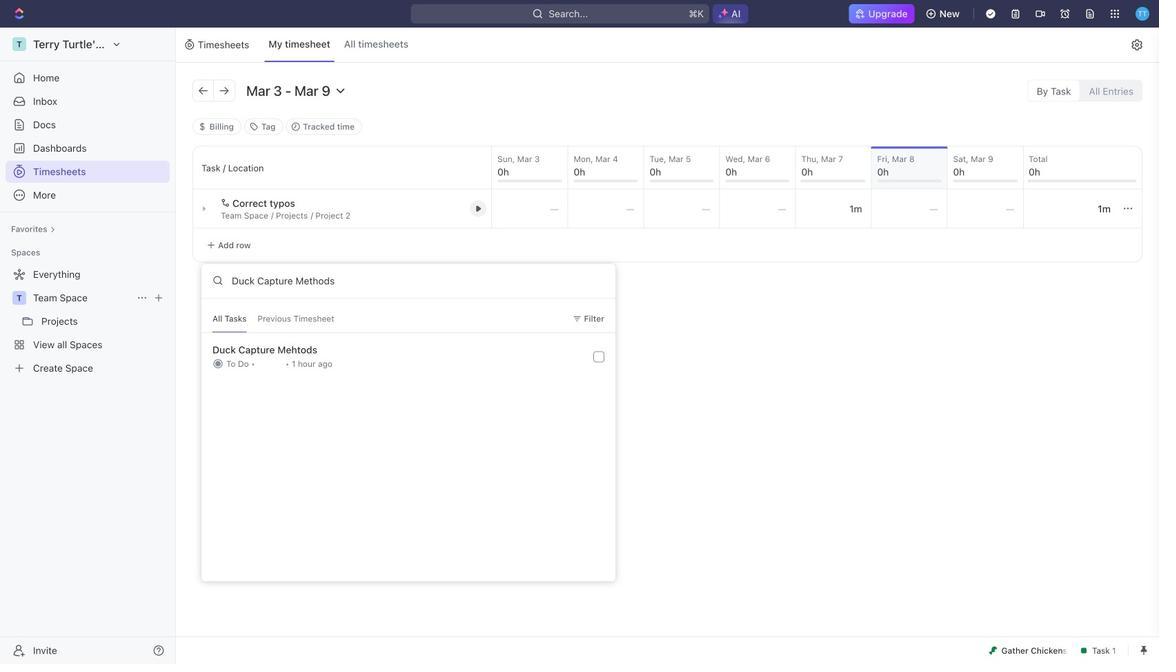 Task type: vqa. For each thing, say whether or not it's contained in the screenshot.
fourth — text field from the right
yes



Task type: describe. For each thing, give the bounding box(es) containing it.
team space, , element
[[12, 291, 26, 305]]

3 — text field from the left
[[1024, 189, 1120, 228]]

1 — text field from the left
[[644, 189, 720, 228]]

3 — text field from the left
[[720, 189, 796, 228]]

2 — text field from the left
[[568, 189, 644, 228]]



Task type: locate. For each thing, give the bounding box(es) containing it.
— text field
[[644, 189, 720, 228], [796, 189, 872, 228], [1024, 189, 1120, 228]]

1 horizontal spatial — text field
[[796, 189, 872, 228]]

— text field
[[492, 189, 568, 228], [568, 189, 644, 228], [720, 189, 796, 228], [872, 189, 947, 228], [948, 189, 1024, 228]]

2 — text field from the left
[[796, 189, 872, 228]]

drumstick bite image
[[990, 647, 998, 655]]

1 — text field from the left
[[492, 189, 568, 228]]

5 — text field from the left
[[948, 189, 1024, 228]]

0 horizontal spatial — text field
[[644, 189, 720, 228]]

sidebar navigation
[[0, 28, 176, 665]]

None checkbox
[[594, 352, 605, 363]]

Search for task name, ID, or URL text field
[[202, 264, 616, 299]]

2 horizontal spatial — text field
[[1024, 189, 1120, 228]]

4 — text field from the left
[[872, 189, 947, 228]]



